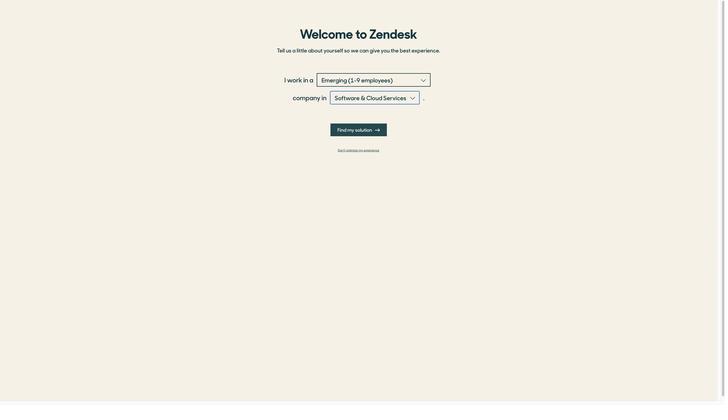 Task type: describe. For each thing, give the bounding box(es) containing it.
give
[[370, 46, 380, 54]]

welcome to zendesk
[[300, 24, 418, 42]]

about
[[308, 46, 323, 54]]

work
[[287, 75, 302, 84]]

you
[[381, 46, 390, 54]]

best
[[400, 46, 411, 54]]

company in
[[293, 93, 327, 102]]

welcome
[[300, 24, 353, 42]]

optimize
[[346, 148, 358, 152]]

don't
[[338, 148, 346, 152]]

solution
[[355, 126, 372, 133]]

i
[[285, 75, 286, 84]]

tell
[[277, 46, 285, 54]]



Task type: vqa. For each thing, say whether or not it's contained in the screenshot.
the a
yes



Task type: locate. For each thing, give the bounding box(es) containing it.
we
[[351, 46, 359, 54]]

1 horizontal spatial in
[[322, 93, 327, 102]]

.
[[424, 93, 425, 102]]

a right the work
[[310, 75, 314, 84]]

can
[[360, 46, 369, 54]]

my right optimize
[[359, 148, 363, 152]]

0 vertical spatial a
[[293, 46, 296, 54]]

0 vertical spatial in
[[304, 75, 309, 84]]

find     my solution
[[338, 126, 373, 133]]

experience.
[[412, 46, 441, 54]]

find
[[338, 126, 347, 133]]

company
[[293, 93, 321, 102]]

the
[[391, 46, 399, 54]]

my right find
[[348, 126, 354, 133]]

don't optimize my experience
[[338, 148, 380, 152]]

tell us a little about yourself so we can give you the best experience.
[[277, 46, 441, 54]]

0 horizontal spatial my
[[348, 126, 354, 133]]

my
[[348, 126, 354, 133], [359, 148, 363, 152]]

1 vertical spatial my
[[359, 148, 363, 152]]

1 vertical spatial a
[[310, 75, 314, 84]]

a
[[293, 46, 296, 54], [310, 75, 314, 84]]

a right "us"
[[293, 46, 296, 54]]

us
[[286, 46, 292, 54]]

experience
[[364, 148, 380, 152]]

1 horizontal spatial my
[[359, 148, 363, 152]]

zendesk
[[370, 24, 418, 42]]

0 vertical spatial my
[[348, 126, 354, 133]]

so
[[345, 46, 350, 54]]

i work in a
[[285, 75, 314, 84]]

little
[[297, 46, 307, 54]]

yourself
[[324, 46, 343, 54]]

in
[[304, 75, 309, 84], [322, 93, 327, 102]]

0 horizontal spatial in
[[304, 75, 309, 84]]

my inside button
[[348, 126, 354, 133]]

0 horizontal spatial a
[[293, 46, 296, 54]]

don't optimize my experience link
[[274, 148, 444, 152]]

find     my solution button
[[331, 124, 387, 136]]

1 horizontal spatial a
[[310, 75, 314, 84]]

in right company
[[322, 93, 327, 102]]

to
[[356, 24, 367, 42]]

in right the work
[[304, 75, 309, 84]]

1 vertical spatial in
[[322, 93, 327, 102]]

arrow right image
[[375, 128, 380, 133]]



